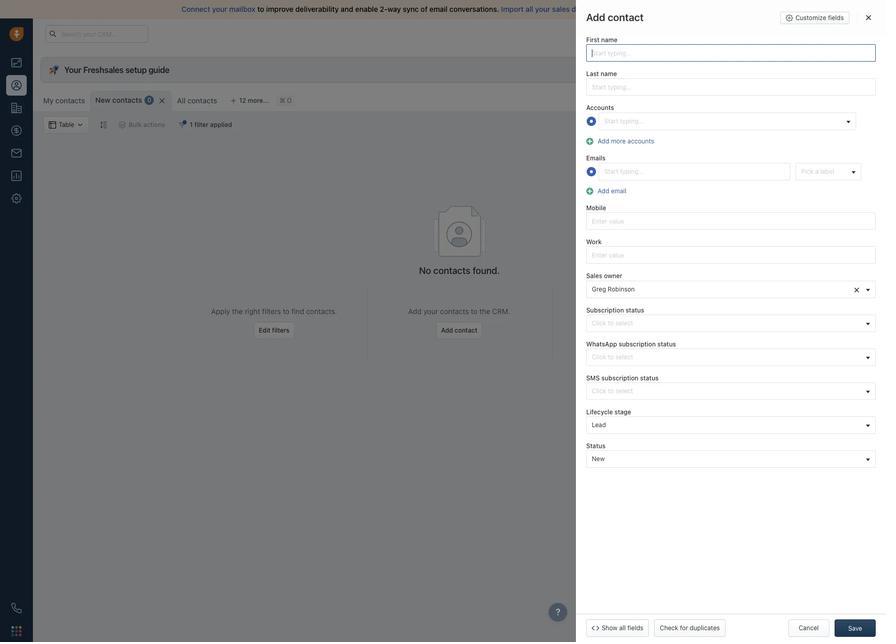 Task type: locate. For each thing, give the bounding box(es) containing it.
actions
[[143, 121, 165, 129]]

show all fields
[[602, 625, 644, 632]]

0 vertical spatial new
[[95, 96, 111, 104]]

1 horizontal spatial your
[[605, 30, 618, 37]]

0
[[147, 96, 151, 104]]

click to select down whatsapp
[[592, 353, 634, 361]]

phone element
[[6, 599, 27, 619]]

1 click from the top
[[592, 319, 607, 327]]

container_wx8msf4aqz5i3rn1 image
[[119, 121, 126, 129], [179, 121, 186, 129]]

0 horizontal spatial the
[[232, 307, 243, 316]]

of
[[421, 5, 428, 13]]

have
[[633, 5, 649, 13]]

add your contacts to the crm.
[[409, 307, 511, 316]]

all contacts button
[[172, 91, 222, 111], [177, 96, 217, 105]]

0 vertical spatial in
[[646, 30, 651, 37]]

find
[[292, 307, 304, 316]]

1 vertical spatial your
[[64, 65, 81, 75]]

no contacts found.
[[419, 266, 500, 276]]

typing...
[[621, 118, 644, 125]]

your
[[605, 30, 618, 37], [64, 65, 81, 75]]

2 vertical spatial click to select button
[[587, 383, 876, 400]]

2 select from the top
[[616, 353, 634, 361]]

1 vertical spatial status
[[658, 341, 677, 348]]

show
[[602, 625, 618, 632]]

0 vertical spatial customize
[[796, 14, 827, 22]]

the
[[232, 307, 243, 316], [480, 307, 491, 316]]

your left "freshsales"
[[64, 65, 81, 75]]

2 vertical spatial click
[[592, 388, 607, 395]]

click to select for sms
[[592, 388, 634, 395]]

lifecycle stage
[[587, 409, 632, 416]]

click down "subscription"
[[592, 319, 607, 327]]

1 container_wx8msf4aqz5i3rn1 image from the left
[[119, 121, 126, 129]]

click to select down sms subscription status in the bottom right of the page
[[592, 388, 634, 395]]

1 click to select from the top
[[592, 319, 634, 327]]

1 horizontal spatial import contacts
[[751, 95, 798, 103]]

2 click to select from the top
[[592, 353, 634, 361]]

import contacts button up whatsapp subscription status
[[616, 322, 674, 340]]

2 vertical spatial status
[[641, 375, 659, 382]]

0 horizontal spatial contact
[[455, 327, 478, 334]]

subscription down import contacts in one go.
[[619, 341, 656, 348]]

0 horizontal spatial add contact
[[441, 327, 478, 334]]

3 select from the top
[[616, 388, 634, 395]]

pick
[[802, 168, 814, 175]]

ends
[[631, 30, 644, 37]]

start typing...
[[605, 118, 644, 125]]

customize fields button
[[781, 12, 850, 24]]

container_wx8msf4aqz5i3rn1 image left "bulk"
[[119, 121, 126, 129]]

trial
[[619, 30, 630, 37]]

1 vertical spatial click to select button
[[587, 349, 876, 366]]

greg
[[592, 285, 607, 293]]

1 vertical spatial new
[[592, 456, 605, 463]]

last
[[587, 70, 599, 78]]

your down no
[[424, 307, 438, 316]]

the left crm. on the right top
[[480, 307, 491, 316]]

name left trial on the right top of page
[[602, 36, 618, 44]]

customize table button
[[661, 91, 732, 108]]

1 vertical spatial click to select
[[592, 353, 634, 361]]

0 vertical spatial fields
[[829, 14, 845, 22]]

fields right show
[[628, 625, 644, 632]]

add inside button
[[598, 187, 610, 195]]

add contact
[[840, 95, 876, 103], [441, 327, 478, 334]]

1 vertical spatial add contact button
[[436, 322, 483, 340]]

to down subscription status
[[608, 319, 614, 327]]

import contacts
[[751, 95, 798, 103], [621, 327, 669, 334]]

0 vertical spatial add contact button
[[826, 91, 882, 108]]

filters inside the edit filters button
[[272, 327, 290, 334]]

1 vertical spatial subscription
[[602, 375, 639, 382]]

subscription
[[619, 341, 656, 348], [602, 375, 639, 382]]

1 horizontal spatial all
[[620, 625, 626, 632]]

no
[[419, 266, 431, 276]]

a
[[816, 168, 819, 175]]

edit
[[259, 327, 271, 334]]

select down subscription status
[[616, 319, 634, 327]]

click for whatsapp
[[592, 353, 607, 361]]

new down status
[[592, 456, 605, 463]]

click to select down subscription status
[[592, 319, 634, 327]]

select for sms
[[616, 388, 634, 395]]

new down "freshsales"
[[95, 96, 111, 104]]

your for add your contacts to the crm.
[[424, 307, 438, 316]]

status down whatsapp subscription status
[[641, 375, 659, 382]]

apply
[[211, 307, 230, 316]]

container_wx8msf4aqz5i3rn1 image inside 1 filter applied button
[[179, 121, 186, 129]]

container_wx8msf4aqz5i3rn1 image left 1
[[179, 121, 186, 129]]

for
[[680, 625, 689, 632]]

0 horizontal spatial new
[[95, 96, 111, 104]]

0 horizontal spatial fields
[[628, 625, 644, 632]]

import down 'greg robinson'
[[602, 307, 623, 316]]

import
[[501, 5, 524, 13], [751, 95, 771, 103], [602, 307, 623, 316], [621, 327, 641, 334]]

start typing... button
[[599, 113, 857, 130]]

your left sales
[[536, 5, 551, 13]]

1 horizontal spatial the
[[480, 307, 491, 316]]

phone image
[[11, 604, 22, 614]]

3 click to select button from the top
[[587, 383, 876, 400]]

the left "right"
[[232, 307, 243, 316]]

sales owner
[[587, 272, 623, 280]]

to left find
[[283, 307, 290, 316]]

1 vertical spatial fields
[[628, 625, 644, 632]]

1 vertical spatial filters
[[272, 327, 290, 334]]

Last name text field
[[587, 78, 876, 96]]

21
[[652, 30, 659, 37]]

3 click from the top
[[592, 388, 607, 395]]

click to select button for whatsapp subscription status
[[587, 349, 876, 366]]

0 horizontal spatial in
[[646, 30, 651, 37]]

1 horizontal spatial import contacts button
[[737, 91, 804, 108]]

container_wx8msf4aqz5i3rn1 image inside bulk actions button
[[119, 121, 126, 129]]

edit filters
[[259, 327, 290, 334]]

name
[[602, 36, 618, 44], [601, 70, 617, 78]]

select
[[616, 319, 634, 327], [616, 353, 634, 361], [616, 388, 634, 395]]

click to select button for subscription status
[[587, 315, 876, 332]]

duplicates
[[690, 625, 720, 632]]

select down whatsapp subscription status
[[616, 353, 634, 361]]

2 vertical spatial select
[[616, 388, 634, 395]]

0 vertical spatial click to select
[[592, 319, 634, 327]]

0 vertical spatial contact
[[854, 95, 876, 103]]

status down robinson
[[626, 306, 645, 314]]

fields left close icon
[[829, 14, 845, 22]]

0 horizontal spatial your
[[64, 65, 81, 75]]

select down sms subscription status in the bottom right of the page
[[616, 388, 634, 395]]

email
[[430, 5, 448, 13], [611, 187, 627, 195]]

0 vertical spatial subscription
[[619, 341, 656, 348]]

2 click from the top
[[592, 353, 607, 361]]

filters right edit
[[272, 327, 290, 334]]

click down the 'sms'
[[592, 388, 607, 395]]

0 horizontal spatial your
[[212, 5, 227, 13]]

from
[[677, 5, 693, 13]]

1 horizontal spatial your
[[424, 307, 438, 316]]

0 horizontal spatial add contact button
[[436, 322, 483, 340]]

new inside new button
[[592, 456, 605, 463]]

0 vertical spatial click
[[592, 319, 607, 327]]

1 vertical spatial click
[[592, 353, 607, 361]]

customize for customize fields
[[796, 14, 827, 22]]

filters right "right"
[[262, 307, 281, 316]]

dialog
[[576, 0, 887, 643]]

filter
[[195, 121, 209, 129]]

contacts.
[[306, 307, 337, 316]]

email inside button
[[611, 187, 627, 195]]

save
[[849, 625, 863, 633]]

click to select for subscription
[[592, 319, 634, 327]]

2 container_wx8msf4aqz5i3rn1 image from the left
[[179, 121, 186, 129]]

pick a label button
[[796, 163, 862, 181]]

your for connect your mailbox to improve deliverability and enable 2-way sync of email conversations. import all your sales data so you don't have to start from scratch.
[[212, 5, 227, 13]]

contact
[[854, 95, 876, 103], [455, 327, 478, 334]]

import contacts button up start typing... button
[[737, 91, 804, 108]]

2 click to select button from the top
[[587, 349, 876, 366]]

1 horizontal spatial customize
[[796, 14, 827, 22]]

1 horizontal spatial new
[[592, 456, 605, 463]]

lead button
[[587, 417, 876, 434]]

your left mailbox
[[212, 5, 227, 13]]

first name
[[587, 36, 618, 44]]

more...
[[248, 97, 269, 104]]

setup
[[125, 65, 147, 75]]

1 vertical spatial import contacts
[[621, 327, 669, 334]]

filters
[[262, 307, 281, 316], [272, 327, 290, 334]]

in left 21
[[646, 30, 651, 37]]

owner
[[604, 272, 623, 280]]

0 horizontal spatial all
[[526, 5, 534, 13]]

name right last
[[601, 70, 617, 78]]

click down whatsapp
[[592, 353, 607, 361]]

1 click to select button from the top
[[587, 315, 876, 332]]

1 horizontal spatial container_wx8msf4aqz5i3rn1 image
[[179, 121, 186, 129]]

0 vertical spatial import contacts
[[751, 95, 798, 103]]

conversations.
[[450, 5, 500, 13]]

3 click to select from the top
[[592, 388, 634, 395]]

click to select
[[592, 319, 634, 327], [592, 353, 634, 361], [592, 388, 634, 395]]

0 horizontal spatial customize
[[677, 95, 709, 103]]

0 vertical spatial import contacts button
[[737, 91, 804, 108]]

1 horizontal spatial add contact
[[840, 95, 876, 103]]

start
[[660, 5, 676, 13]]

1 horizontal spatial email
[[611, 187, 627, 195]]

click to select button
[[587, 315, 876, 332], [587, 349, 876, 366], [587, 383, 876, 400]]

to right mailbox
[[258, 5, 264, 13]]

add contact
[[587, 11, 644, 23]]

cancel button
[[789, 620, 830, 638]]

don't
[[613, 5, 631, 13]]

1 vertical spatial select
[[616, 353, 634, 361]]

0 vertical spatial your
[[605, 30, 618, 37]]

0 horizontal spatial import contacts
[[621, 327, 669, 334]]

0 vertical spatial name
[[602, 36, 618, 44]]

customize table
[[677, 95, 725, 103]]

container_wx8msf4aqz5i3rn1 image for bulk actions button
[[119, 121, 126, 129]]

my contacts button
[[38, 91, 90, 111], [43, 96, 85, 105]]

new contacts 0
[[95, 96, 151, 104]]

your for your freshsales setup guide
[[64, 65, 81, 75]]

0 vertical spatial filters
[[262, 307, 281, 316]]

1 vertical spatial all
[[620, 625, 626, 632]]

customize inside dialog
[[796, 14, 827, 22]]

0 horizontal spatial import contacts button
[[616, 322, 674, 340]]

in
[[646, 30, 651, 37], [656, 307, 662, 316]]

import all your sales data link
[[501, 5, 589, 13]]

click for subscription
[[592, 319, 607, 327]]

0 vertical spatial select
[[616, 319, 634, 327]]

name for last name
[[601, 70, 617, 78]]

to down whatsapp
[[608, 353, 614, 361]]

import up start typing... button
[[751, 95, 771, 103]]

apply the right filters to find contacts.
[[211, 307, 337, 316]]

new
[[95, 96, 111, 104], [592, 456, 605, 463]]

scratch.
[[695, 5, 723, 13]]

fields
[[829, 14, 845, 22], [628, 625, 644, 632]]

to left start
[[651, 5, 658, 13]]

sync
[[403, 5, 419, 13]]

1 vertical spatial contact
[[455, 327, 478, 334]]

to down sms subscription status in the bottom right of the page
[[608, 388, 614, 395]]

2 vertical spatial click to select
[[592, 388, 634, 395]]

new for new contacts 0
[[95, 96, 111, 104]]

0 vertical spatial click to select button
[[587, 315, 876, 332]]

enable
[[355, 5, 378, 13]]

1 vertical spatial customize
[[677, 95, 709, 103]]

0 horizontal spatial email
[[430, 5, 448, 13]]

1 horizontal spatial add contact button
[[826, 91, 882, 108]]

1 vertical spatial in
[[656, 307, 662, 316]]

1 vertical spatial email
[[611, 187, 627, 195]]

greg robinson
[[592, 285, 635, 293]]

1 vertical spatial name
[[601, 70, 617, 78]]

status down one
[[658, 341, 677, 348]]

click to select for whatsapp
[[592, 353, 634, 361]]

work
[[587, 238, 602, 246]]

1 select from the top
[[616, 319, 634, 327]]

in left one
[[656, 307, 662, 316]]

0 horizontal spatial container_wx8msf4aqz5i3rn1 image
[[119, 121, 126, 129]]

subscription right the 'sms'
[[602, 375, 639, 382]]

label
[[821, 168, 835, 175]]

0 vertical spatial email
[[430, 5, 448, 13]]

your left trial on the right top of page
[[605, 30, 618, 37]]

1 horizontal spatial fields
[[829, 14, 845, 22]]

show all fields button
[[587, 620, 650, 638]]

all right show
[[620, 625, 626, 632]]

explore plans
[[692, 30, 732, 37]]

1 horizontal spatial contact
[[854, 95, 876, 103]]

subscription for whatsapp
[[619, 341, 656, 348]]

all left sales
[[526, 5, 534, 13]]

add
[[840, 95, 852, 103], [598, 137, 610, 145], [598, 187, 610, 195], [409, 307, 422, 316], [441, 327, 453, 334]]

add email button
[[587, 186, 630, 196]]



Task type: vqa. For each thing, say whether or not it's contained in the screenshot.
THE "CLICK TO SELECT" to the middle
yes



Task type: describe. For each thing, give the bounding box(es) containing it.
your for your trial ends in 21 days
[[605, 30, 618, 37]]

edit filters button
[[254, 322, 295, 340]]

your trial ends in 21 days
[[605, 30, 673, 37]]

all
[[177, 96, 186, 105]]

1 vertical spatial add contact
[[441, 327, 478, 334]]

2 the from the left
[[480, 307, 491, 316]]

connect your mailbox link
[[182, 5, 258, 13]]

my
[[43, 96, 54, 105]]

0 vertical spatial status
[[626, 306, 645, 314]]

select for subscription
[[616, 319, 634, 327]]

way
[[388, 5, 401, 13]]

Start typing... email field
[[599, 163, 791, 181]]

First name text field
[[587, 44, 876, 62]]

fields inside show all fields button
[[628, 625, 644, 632]]

explore plans link
[[687, 28, 738, 40]]

one
[[664, 307, 676, 316]]

so
[[589, 5, 597, 13]]

add inside "button"
[[598, 137, 610, 145]]

new for new
[[592, 456, 605, 463]]

1
[[190, 121, 193, 129]]

all contacts
[[177, 96, 217, 105]]

subscription for sms
[[602, 375, 639, 382]]

and
[[341, 5, 354, 13]]

last name
[[587, 70, 617, 78]]

robinson
[[608, 285, 635, 293]]

to left crm. on the right top
[[471, 307, 478, 316]]

add more accounts
[[598, 137, 655, 145]]

12
[[239, 97, 246, 104]]

whatsapp
[[587, 341, 618, 348]]

you
[[599, 5, 611, 13]]

accounts
[[587, 104, 615, 112]]

fields inside customize fields button
[[829, 14, 845, 22]]

import contacts in one go.
[[602, 307, 689, 316]]

applied
[[210, 121, 232, 129]]

1 horizontal spatial in
[[656, 307, 662, 316]]

improve
[[266, 5, 294, 13]]

subscription
[[587, 306, 624, 314]]

name for first name
[[602, 36, 618, 44]]

close image
[[867, 14, 872, 21]]

deliverability
[[296, 5, 339, 13]]

found.
[[473, 266, 500, 276]]

add email link
[[596, 187, 627, 195]]

sales
[[553, 5, 570, 13]]

1 vertical spatial import contacts button
[[616, 322, 674, 340]]

connect your mailbox to improve deliverability and enable 2-way sync of email conversations. import all your sales data so you don't have to start from scratch.
[[182, 5, 723, 13]]

add
[[587, 11, 606, 23]]

pick a label
[[802, 168, 835, 175]]

your freshsales setup guide
[[64, 65, 170, 75]]

1 the from the left
[[232, 307, 243, 316]]

Search your CRM... text field
[[45, 25, 148, 43]]

bulk actions button
[[112, 116, 172, 134]]

click to select button for sms subscription status
[[587, 383, 876, 400]]

Mobile text field
[[587, 213, 876, 230]]

save button
[[835, 620, 876, 638]]

mobile
[[587, 204, 607, 212]]

Work text field
[[587, 247, 876, 264]]

stage
[[615, 409, 632, 416]]

1 filter applied
[[190, 121, 232, 129]]

×
[[854, 283, 860, 295]]

add more accounts button
[[587, 136, 658, 146]]

⌘
[[280, 97, 285, 105]]

days
[[660, 30, 673, 37]]

0 vertical spatial all
[[526, 5, 534, 13]]

plans
[[716, 30, 732, 37]]

import up whatsapp subscription status
[[621, 327, 641, 334]]

bulk
[[129, 121, 142, 129]]

2 horizontal spatial your
[[536, 5, 551, 13]]

whatsapp subscription status
[[587, 341, 677, 348]]

table
[[710, 95, 725, 103]]

lifecycle
[[587, 409, 613, 416]]

customize for customize table
[[677, 95, 709, 103]]

my contacts
[[43, 96, 85, 105]]

check
[[660, 625, 679, 632]]

import right conversations.
[[501, 5, 524, 13]]

bulk actions
[[129, 121, 165, 129]]

0 vertical spatial add contact
[[840, 95, 876, 103]]

right
[[245, 307, 260, 316]]

container_wx8msf4aqz5i3rn1 image for 1 filter applied button
[[179, 121, 186, 129]]

first
[[587, 36, 600, 44]]

contact
[[608, 11, 644, 23]]

subscription status
[[587, 306, 645, 314]]

2-
[[380, 5, 388, 13]]

status for whatsapp subscription status
[[658, 341, 677, 348]]

add more accounts link
[[596, 137, 655, 145]]

select for whatsapp
[[616, 353, 634, 361]]

dialog containing add contact
[[576, 0, 887, 643]]

mailbox
[[229, 5, 256, 13]]

emails
[[587, 154, 606, 162]]

crm.
[[493, 307, 511, 316]]

lead
[[592, 422, 606, 429]]

new contacts link
[[95, 95, 142, 105]]

email image
[[785, 29, 792, 38]]

data
[[572, 5, 587, 13]]

add email
[[598, 187, 627, 195]]

12 more...
[[239, 97, 269, 104]]

status for sms subscription status
[[641, 375, 659, 382]]

click for sms
[[592, 388, 607, 395]]

o
[[287, 97, 292, 105]]

all inside show all fields button
[[620, 625, 626, 632]]

⌘ o
[[280, 97, 292, 105]]

freshworks switcher image
[[11, 627, 22, 637]]



